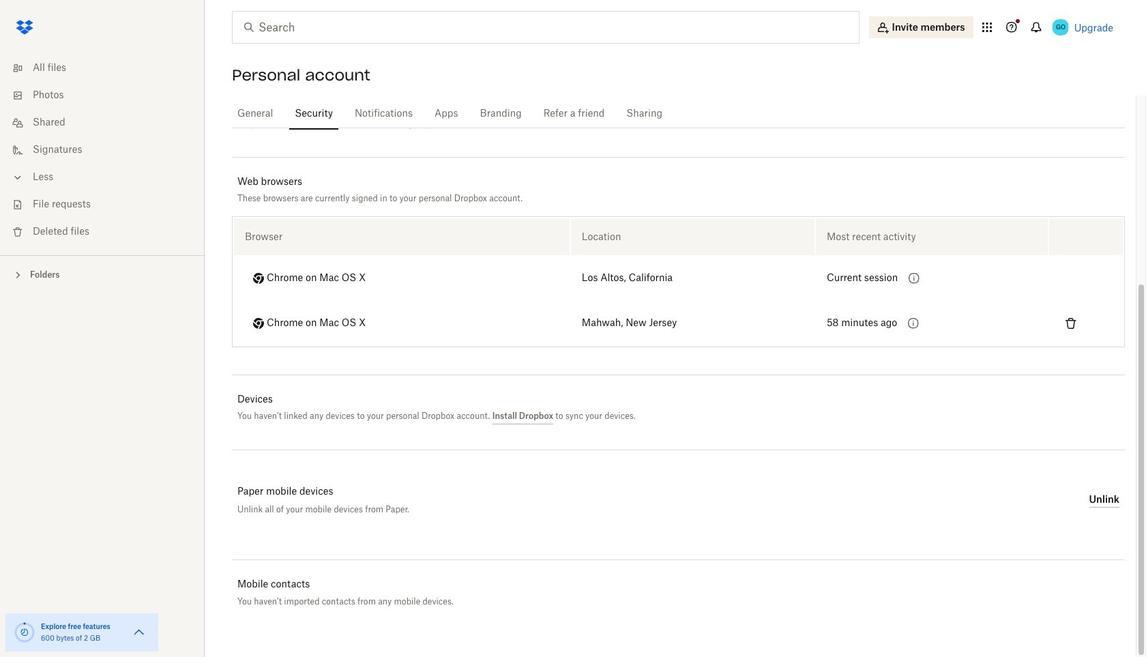 Task type: locate. For each thing, give the bounding box(es) containing it.
Search text field
[[259, 19, 831, 35]]

quota usage progress bar
[[14, 622, 35, 644]]

list
[[0, 46, 205, 255]]

less image
[[11, 171, 25, 184]]

tab list
[[232, 96, 1125, 130]]



Task type: describe. For each thing, give the bounding box(es) containing it.
dropbox image
[[11, 14, 38, 41]]

end session element
[[1050, 218, 1123, 255]]

quota usage image
[[14, 622, 35, 644]]



Task type: vqa. For each thing, say whether or not it's contained in the screenshot.
the design
no



